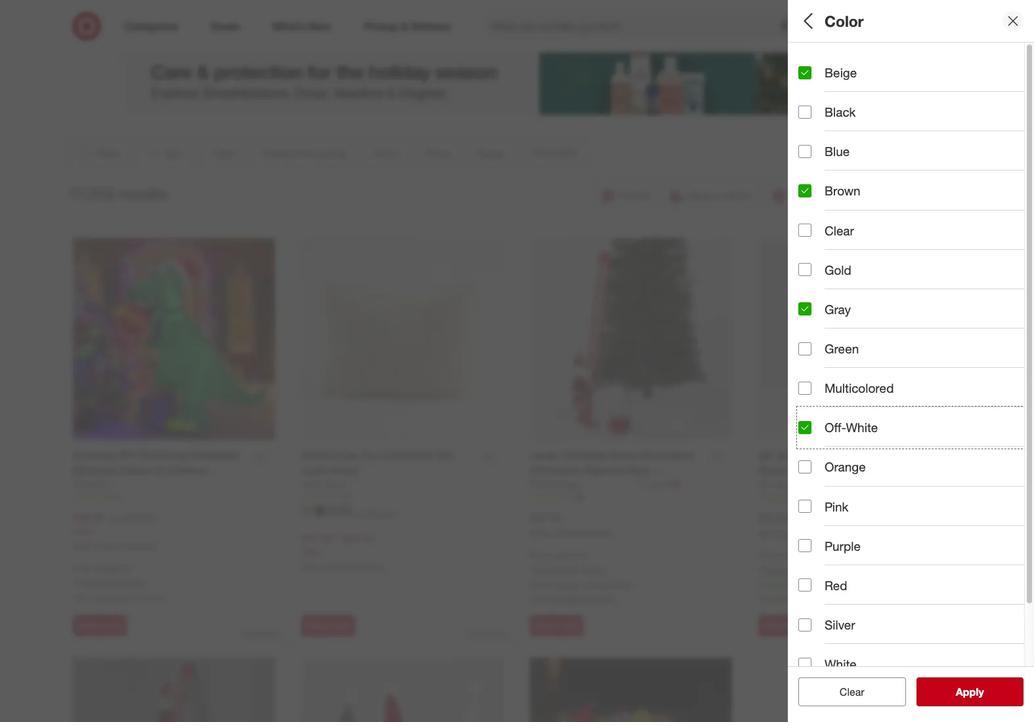 Task type: describe. For each thing, give the bounding box(es) containing it.
17,915 results
[[68, 185, 167, 203]]

medicinal
[[991, 114, 1030, 126]]

2 and from the left
[[953, 114, 969, 126]]

product grouping trash and refuse bags; massage, spa and non-medicinal t
[[798, 98, 1034, 126]]

type artificial garlands; artificial christmas trees; artificial leaf
[[798, 52, 1034, 80]]

clear for clear all
[[833, 686, 858, 699]]

3 artificial from the left
[[983, 69, 1016, 80]]

not for free shipping * * exclusions apply. not available in stores
[[73, 593, 88, 604]]

free shipping * * exclusions apply. not available in stores
[[73, 563, 163, 604]]

free inside the free shipping * * exclusions apply. not available in stores
[[73, 563, 91, 575]]

in
[[128, 593, 136, 604]]

bags;
[[869, 114, 891, 126]]

2 vertical spatial white
[[825, 657, 857, 672]]

Purple checkbox
[[798, 540, 812, 553]]

52 link
[[301, 491, 504, 503]]

Gray checkbox
[[798, 303, 812, 316]]

color for color
[[825, 12, 864, 30]]

all
[[861, 686, 871, 699]]

price button
[[798, 181, 1034, 227]]

spa
[[936, 114, 951, 126]]

hours
[[822, 594, 845, 605]]

$30.00
[[758, 512, 790, 525]]

leaf
[[1019, 69, 1034, 80]]

check nearby stores button
[[530, 592, 615, 605]]

at inside 'free shipping * * exclusions apply. not available at glendale check nearby stores'
[[585, 580, 593, 591]]

63 link
[[73, 491, 275, 503]]

Off-White checkbox
[[798, 421, 812, 435]]

$159.99
[[123, 512, 156, 524]]

stock inside free shipping * exclusions apply. in stock at  glendale ready within 6 hours with pickup
[[768, 580, 791, 592]]

$55.99 reg $159.99 sale when purchased online
[[73, 511, 156, 552]]

deals button
[[798, 227, 1034, 272]]

when inside "$65.00 when purchased online"
[[530, 529, 550, 539]]

pink
[[825, 499, 849, 514]]

stores inside 'free shipping * * exclusions apply. not available at glendale check nearby stores'
[[590, 593, 615, 604]]

purchased inside $43.49 - $84.40 sale when purchased online
[[324, 563, 362, 573]]

0 horizontal spatial exclusions apply. link
[[76, 577, 147, 588]]

of
[[890, 330, 901, 345]]

$65.00
[[530, 511, 561, 524]]

1 artificial from the left
[[798, 69, 832, 80]]

brown;
[[827, 160, 856, 172]]

beige
[[825, 65, 857, 80]]

free shipping * exclusions apply. in stock at  glendale ready within 6 hours with pickup
[[758, 551, 894, 605]]

not for free shipping * * exclusions apply. not available at glendale check nearby stores
[[530, 580, 545, 591]]

$43.49
[[301, 532, 333, 545]]

with
[[847, 594, 864, 605]]

$43.49 - $84.40 sale when purchased online
[[301, 532, 385, 573]]

t
[[1033, 114, 1034, 126]]

1 and from the left
[[823, 114, 838, 126]]

see results button
[[916, 678, 1024, 707]]

black
[[825, 104, 856, 120]]

17,915
[[68, 185, 114, 203]]

purple
[[825, 539, 861, 554]]

6 link
[[758, 492, 961, 503]]

63
[[114, 492, 122, 502]]

in
[[758, 580, 766, 592]]

1 vertical spatial white
[[846, 420, 878, 436]]

gray
[[825, 302, 851, 317]]

$30.00 when purchased online
[[758, 512, 842, 539]]

Black checkbox
[[798, 106, 812, 119]]

blue
[[825, 144, 850, 159]]

price
[[798, 194, 829, 209]]

white inside the color beige; brown; gray; off-white
[[899, 160, 923, 172]]

available for at
[[547, 580, 583, 591]]

refuse
[[841, 114, 866, 126]]

see results
[[942, 686, 998, 699]]

non-
[[972, 114, 991, 126]]

purchased inside $30.00 when purchased online
[[781, 529, 819, 539]]

exclusions for free shipping * * exclusions apply. not available at glendale check nearby stores
[[533, 564, 577, 575]]

Pink checkbox
[[798, 500, 812, 514]]

2 artificial from the left
[[876, 69, 910, 80]]

White checkbox
[[798, 658, 812, 671]]

clear all
[[833, 686, 871, 699]]

green
[[825, 341, 859, 357]]

product
[[798, 98, 846, 113]]

fpo/apo
[[798, 286, 855, 301]]

clear for clear button
[[840, 686, 865, 699]]

type
[[798, 52, 826, 67]]

exclusions for free shipping * * exclusions apply. not available in stores
[[76, 577, 120, 588]]

-
[[336, 532, 340, 545]]

include out of stock
[[825, 330, 935, 345]]

Brown checkbox
[[798, 184, 812, 198]]

nearby
[[559, 593, 587, 604]]

apply. for stores
[[123, 577, 147, 588]]

Green checkbox
[[798, 342, 812, 356]]

shipping for $30.00
[[779, 551, 814, 562]]

What can we help you find? suggestions appear below search field
[[484, 12, 803, 41]]



Task type: vqa. For each thing, say whether or not it's contained in the screenshot.
the middle APPLY.
yes



Task type: locate. For each thing, give the bounding box(es) containing it.
shipping
[[551, 550, 586, 562], [779, 551, 814, 562], [94, 563, 129, 575]]

1 horizontal spatial free
[[530, 550, 548, 562]]

0 vertical spatial 6
[[799, 493, 803, 503]]

stock right of
[[905, 330, 935, 345]]

6 up $30.00 when purchased online
[[799, 493, 803, 503]]

stores right nearby
[[590, 593, 615, 604]]

off-white
[[825, 420, 878, 436]]

orange
[[825, 460, 866, 475]]

glendale inside 'free shipping * * exclusions apply. not available at glendale check nearby stores'
[[596, 580, 633, 591]]

grouping
[[849, 98, 904, 113]]

stores inside the free shipping * * exclusions apply. not available in stores
[[138, 593, 163, 604]]

262 link
[[530, 491, 732, 503]]

1 horizontal spatial sponsored
[[470, 630, 509, 640]]

1 horizontal spatial off-
[[883, 160, 899, 172]]

garlands;
[[834, 69, 874, 80]]

online inside $55.99 reg $159.99 sale when purchased online
[[135, 542, 156, 552]]

1 vertical spatial not
[[73, 593, 88, 604]]

0 horizontal spatial available
[[90, 593, 126, 604]]

clear button
[[798, 678, 906, 707]]

free
[[530, 550, 548, 562], [758, 551, 777, 562], [73, 563, 91, 575]]

free for $65.00
[[530, 550, 548, 562]]

off- right off-white checkbox
[[825, 420, 846, 436]]

check
[[530, 593, 556, 604]]

when inside $55.99 reg $159.99 sale when purchased online
[[73, 542, 93, 552]]

1 horizontal spatial sale
[[301, 547, 319, 558]]

0 horizontal spatial at
[[585, 580, 593, 591]]

results right 17,915
[[118, 185, 167, 203]]

1 horizontal spatial shipping
[[551, 550, 586, 562]]

available left in
[[90, 593, 126, 604]]

* for stores
[[129, 563, 132, 575]]

and right 'spa'
[[953, 114, 969, 126]]

0 vertical spatial available
[[547, 580, 583, 591]]

within
[[787, 594, 811, 605]]

0 vertical spatial off-
[[883, 160, 899, 172]]

results
[[118, 185, 167, 203], [964, 686, 998, 699]]

exclusions inside 'free shipping * * exclusions apply. not available at glendale check nearby stores'
[[533, 564, 577, 575]]

sponsored for $84.40
[[470, 630, 509, 640]]

1 vertical spatial available
[[90, 593, 126, 604]]

262
[[571, 492, 584, 502]]

color up beige;
[[798, 144, 831, 159]]

massage,
[[894, 114, 933, 126]]

6
[[799, 493, 803, 503], [814, 594, 819, 605]]

2 horizontal spatial apply.
[[808, 565, 833, 576]]

0 horizontal spatial results
[[118, 185, 167, 203]]

free up in
[[758, 551, 777, 562]]

Multicolored checkbox
[[798, 382, 812, 395]]

purchased inside "$65.00 when purchased online"
[[553, 529, 590, 539]]

not left in
[[73, 593, 88, 604]]

sale down $43.49
[[301, 547, 319, 558]]

apply. for glendale
[[580, 564, 604, 575]]

not
[[530, 580, 545, 591], [73, 593, 88, 604]]

0 vertical spatial results
[[118, 185, 167, 203]]

gold
[[825, 262, 851, 278]]

1 horizontal spatial stores
[[590, 593, 615, 604]]

1 horizontal spatial results
[[964, 686, 998, 699]]

1 horizontal spatial stock
[[905, 330, 935, 345]]

and down product
[[823, 114, 838, 126]]

online down $159.99
[[135, 542, 156, 552]]

apply button
[[916, 678, 1024, 707]]

* inside free shipping * exclusions apply. in stock at  glendale ready within 6 hours with pickup
[[758, 565, 762, 576]]

search
[[794, 21, 826, 34]]

0 horizontal spatial off-
[[825, 420, 846, 436]]

52
[[342, 492, 351, 502]]

off- inside color dialog
[[825, 420, 846, 436]]

1 vertical spatial color
[[798, 144, 831, 159]]

1 stores from the left
[[138, 593, 163, 604]]

purchased
[[553, 529, 590, 539], [781, 529, 819, 539], [96, 542, 133, 552], [324, 563, 362, 573]]

1 horizontal spatial available
[[547, 580, 583, 591]]

online down pink
[[821, 529, 842, 539]]

pickup
[[867, 594, 894, 605]]

2 horizontal spatial free
[[758, 551, 777, 562]]

online inside $43.49 - $84.40 sale when purchased online
[[364, 563, 385, 573]]

$65.00 when purchased online
[[530, 511, 613, 539]]

artificial
[[798, 69, 832, 80], [876, 69, 910, 80], [983, 69, 1016, 80]]

1 vertical spatial sale
[[301, 547, 319, 558]]

at inside free shipping * exclusions apply. in stock at  glendale ready within 6 hours with pickup
[[793, 580, 801, 592]]

deals
[[798, 240, 832, 255]]

purchased inside $55.99 reg $159.99 sale when purchased online
[[96, 542, 133, 552]]

clear
[[825, 223, 854, 238], [833, 686, 858, 699], [840, 686, 865, 699]]

shipping inside 'free shipping * * exclusions apply. not available at glendale check nearby stores'
[[551, 550, 586, 562]]

0 horizontal spatial artificial
[[798, 69, 832, 80]]

1 vertical spatial 6
[[814, 594, 819, 605]]

0 horizontal spatial shipping
[[94, 563, 129, 575]]

see
[[942, 686, 961, 699]]

stock
[[905, 330, 935, 345], [768, 580, 791, 592]]

exclusions up red checkbox
[[762, 565, 806, 576]]

when inside $43.49 - $84.40 sale when purchased online
[[301, 563, 322, 573]]

exclusions apply. link up nearby
[[533, 564, 604, 575]]

not inside 'free shipping * * exclusions apply. not available at glendale check nearby stores'
[[530, 580, 545, 591]]

results inside button
[[964, 686, 998, 699]]

when down $43.49
[[301, 563, 322, 573]]

clear inside button
[[833, 686, 858, 699]]

advertisement region
[[123, 49, 911, 115]]

all
[[798, 12, 817, 30]]

$84.40
[[343, 532, 374, 545]]

white up price button
[[899, 160, 923, 172]]

when down $65.00
[[530, 529, 550, 539]]

glendale
[[596, 580, 633, 591], [804, 580, 841, 592]]

available
[[547, 580, 583, 591], [90, 593, 126, 604]]

at
[[585, 580, 593, 591], [793, 580, 801, 592]]

exclusions apply. link for $30.00
[[762, 565, 833, 576]]

artificial left leaf
[[983, 69, 1016, 80]]

2 horizontal spatial exclusions
[[762, 565, 806, 576]]

1 vertical spatial stock
[[768, 580, 791, 592]]

available for in
[[90, 593, 126, 604]]

0 vertical spatial color
[[825, 12, 864, 30]]

purchased down -
[[324, 563, 362, 573]]

artificial down type
[[798, 69, 832, 80]]

sale inside $43.49 - $84.40 sale when purchased online
[[301, 547, 319, 558]]

6 left hours
[[814, 594, 819, 605]]

$55.99
[[73, 511, 104, 524]]

exclusions inside free shipping * exclusions apply. in stock at  glendale ready within 6 hours with pickup
[[762, 565, 806, 576]]

christmas
[[912, 69, 954, 80]]

0 horizontal spatial apply.
[[123, 577, 147, 588]]

1 vertical spatial off-
[[825, 420, 846, 436]]

filters
[[821, 12, 862, 30]]

* for glendale
[[586, 550, 589, 562]]

1 horizontal spatial not
[[530, 580, 545, 591]]

apply. inside the free shipping * * exclusions apply. not available in stores
[[123, 577, 147, 588]]

1 sponsored from the left
[[241, 630, 280, 640]]

gray;
[[859, 160, 881, 172]]

glendale up hours
[[804, 580, 841, 592]]

at up within at bottom right
[[793, 580, 801, 592]]

* for ready
[[758, 565, 762, 576]]

2 horizontal spatial exclusions apply. link
[[762, 565, 833, 576]]

out
[[869, 330, 887, 345]]

artificial up grouping
[[876, 69, 910, 80]]

purchased down $65.00
[[553, 529, 590, 539]]

glendale inside free shipping * exclusions apply. in stock at  glendale ready within 6 hours with pickup
[[804, 580, 841, 592]]

all filters dialog
[[788, 0, 1034, 723]]

0 horizontal spatial free
[[73, 563, 91, 575]]

include
[[825, 330, 866, 345]]

0 horizontal spatial not
[[73, 593, 88, 604]]

clear inside clear button
[[840, 686, 865, 699]]

0 vertical spatial sale
[[73, 526, 91, 537]]

not up "check"
[[530, 580, 545, 591]]

exclusions inside the free shipping * * exclusions apply. not available in stores
[[76, 577, 120, 588]]

results for see results
[[964, 686, 998, 699]]

red
[[825, 578, 847, 593]]

off- right gray;
[[883, 160, 899, 172]]

when inside $30.00 when purchased online
[[758, 529, 779, 539]]

0 horizontal spatial sale
[[73, 526, 91, 537]]

0 horizontal spatial sponsored
[[241, 630, 280, 640]]

1 horizontal spatial at
[[793, 580, 801, 592]]

free inside 'free shipping * * exclusions apply. not available at glendale check nearby stores'
[[530, 550, 548, 562]]

color right all
[[825, 12, 864, 30]]

2 sponsored from the left
[[470, 630, 509, 640]]

0 horizontal spatial 6
[[799, 493, 803, 503]]

exclusions up "check"
[[533, 564, 577, 575]]

Gold checkbox
[[798, 263, 812, 277]]

multicolored
[[825, 381, 894, 396]]

apply. up nearby
[[580, 564, 604, 575]]

1 horizontal spatial apply.
[[580, 564, 604, 575]]

exclusions apply. link
[[533, 564, 604, 575], [762, 565, 833, 576], [76, 577, 147, 588]]

0 horizontal spatial glendale
[[596, 580, 633, 591]]

0 horizontal spatial stock
[[768, 580, 791, 592]]

sale
[[73, 526, 91, 537], [301, 547, 319, 558]]

1 horizontal spatial glendale
[[804, 580, 841, 592]]

exclusions down $55.99 reg $159.99 sale when purchased online
[[76, 577, 120, 588]]

Include out of stock checkbox
[[798, 331, 812, 344]]

color inside the color beige; brown; gray; off-white
[[798, 144, 831, 159]]

Clear checkbox
[[798, 224, 812, 237]]

search button
[[794, 12, 826, 43]]

trash
[[798, 114, 820, 126]]

exclusions apply. link up in
[[76, 577, 147, 588]]

1 horizontal spatial exclusions apply. link
[[533, 564, 604, 575]]

1 horizontal spatial exclusions
[[533, 564, 577, 575]]

1 horizontal spatial and
[[953, 114, 969, 126]]

free inside free shipping * exclusions apply. in stock at  glendale ready within 6 hours with pickup
[[758, 551, 777, 562]]

shipping down "$65.00 when purchased online"
[[551, 550, 586, 562]]

apply. inside free shipping * exclusions apply. in stock at  glendale ready within 6 hours with pickup
[[808, 565, 833, 576]]

purchased up purple checkbox
[[781, 529, 819, 539]]

stock inside all filters dialog
[[905, 330, 935, 345]]

Beige checkbox
[[798, 66, 812, 79]]

exclusions
[[533, 564, 577, 575], [762, 565, 806, 576], [76, 577, 120, 588]]

white
[[899, 160, 923, 172], [846, 420, 878, 436], [825, 657, 857, 672]]

*
[[586, 550, 589, 562], [129, 563, 132, 575], [530, 564, 533, 575], [758, 565, 762, 576], [73, 577, 76, 588]]

color beige; brown; gray; off-white
[[798, 144, 923, 172]]

sale inside $55.99 reg $159.99 sale when purchased online
[[73, 526, 91, 537]]

exclusions apply. link up red checkbox
[[762, 565, 833, 576]]

at up nearby
[[585, 580, 593, 591]]

sale down $55.99
[[73, 526, 91, 537]]

0 horizontal spatial and
[[823, 114, 838, 126]]

0 vertical spatial not
[[530, 580, 545, 591]]

free shipping * * exclusions apply. not available at glendale check nearby stores
[[530, 550, 633, 604]]

1 horizontal spatial artificial
[[876, 69, 910, 80]]

online down 262 link
[[592, 529, 613, 539]]

Silver checkbox
[[798, 619, 812, 632]]

online
[[592, 529, 613, 539], [821, 529, 842, 539], [135, 542, 156, 552], [364, 563, 385, 573]]

online down $84.40
[[364, 563, 385, 573]]

all filters
[[798, 12, 862, 30]]

reg
[[107, 512, 120, 524]]

stores right in
[[138, 593, 163, 604]]

not inside the free shipping * * exclusions apply. not available in stores
[[73, 593, 88, 604]]

color for color beige; brown; gray; off-white
[[798, 144, 831, 159]]

glendale up check nearby stores button on the right bottom
[[596, 580, 633, 591]]

beige;
[[798, 160, 825, 172]]

Red checkbox
[[798, 579, 812, 593]]

sponsored for $159.99
[[241, 630, 280, 640]]

available inside 'free shipping * * exclusions apply. not available at glendale check nearby stores'
[[547, 580, 583, 591]]

color inside dialog
[[825, 12, 864, 30]]

apply. up red checkbox
[[808, 565, 833, 576]]

shipping up in
[[94, 563, 129, 575]]

silver
[[825, 618, 855, 633]]

1 vertical spatial results
[[964, 686, 998, 699]]

when down $30.00
[[758, 529, 779, 539]]

online inside "$65.00 when purchased online"
[[592, 529, 613, 539]]

shipping up red checkbox
[[779, 551, 814, 562]]

Blue checkbox
[[798, 145, 812, 158]]

fpo/apo button
[[798, 272, 1034, 318]]

purchased down the reg
[[96, 542, 133, 552]]

white down multicolored
[[846, 420, 878, 436]]

and
[[823, 114, 838, 126], [953, 114, 969, 126]]

results for 17,915 results
[[118, 185, 167, 203]]

sale for $43.49
[[301, 547, 319, 558]]

1 horizontal spatial 6
[[814, 594, 819, 605]]

Orange checkbox
[[798, 461, 812, 474]]

6 inside free shipping * exclusions apply. in stock at  glendale ready within 6 hours with pickup
[[814, 594, 819, 605]]

brown
[[825, 183, 861, 199]]

exclusions apply. link for $65.00
[[533, 564, 604, 575]]

when down $55.99
[[73, 542, 93, 552]]

2 horizontal spatial artificial
[[983, 69, 1016, 80]]

free down $55.99 reg $159.99 sale when purchased online
[[73, 563, 91, 575]]

0 vertical spatial stock
[[905, 330, 935, 345]]

free down $65.00
[[530, 550, 548, 562]]

online inside $30.00 when purchased online
[[821, 529, 842, 539]]

0 vertical spatial white
[[899, 160, 923, 172]]

clear all button
[[798, 678, 906, 707]]

free for $30.00
[[758, 551, 777, 562]]

apply
[[956, 686, 984, 699]]

0 horizontal spatial stores
[[138, 593, 163, 604]]

trees;
[[956, 69, 981, 80]]

off- inside the color beige; brown; gray; off-white
[[883, 160, 899, 172]]

2 stores from the left
[[590, 593, 615, 604]]

sale for $55.99
[[73, 526, 91, 537]]

0 horizontal spatial exclusions
[[76, 577, 120, 588]]

color
[[825, 12, 864, 30], [798, 144, 831, 159]]

stock up ready
[[768, 580, 791, 592]]

shipping inside free shipping * exclusions apply. in stock at  glendale ready within 6 hours with pickup
[[779, 551, 814, 562]]

shipping for $65.00
[[551, 550, 586, 562]]

white up clear all
[[825, 657, 857, 672]]

when
[[530, 529, 550, 539], [758, 529, 779, 539], [73, 542, 93, 552], [301, 563, 322, 573]]

results right see
[[964, 686, 998, 699]]

available up check nearby stores button on the right bottom
[[547, 580, 583, 591]]

ready
[[758, 594, 785, 605]]

available inside the free shipping * * exclusions apply. not available in stores
[[90, 593, 126, 604]]

2 horizontal spatial shipping
[[779, 551, 814, 562]]

apply.
[[580, 564, 604, 575], [808, 565, 833, 576], [123, 577, 147, 588]]

color dialog
[[788, 0, 1034, 723]]

apply. up in
[[123, 577, 147, 588]]

shipping inside the free shipping * * exclusions apply. not available in stores
[[94, 563, 129, 575]]

apply. inside 'free shipping * * exclusions apply. not available at glendale check nearby stores'
[[580, 564, 604, 575]]



